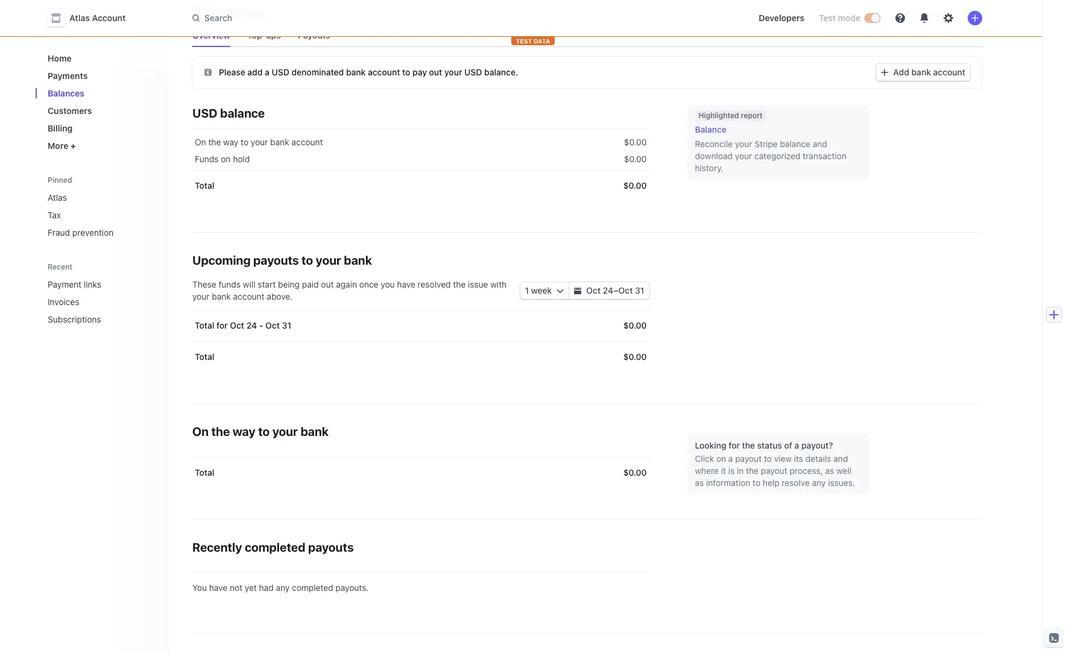 Task type: locate. For each thing, give the bounding box(es) containing it.
top-
[[247, 30, 266, 40]]

balance
[[695, 124, 727, 135]]

$0.00 for row containing funds on hold
[[624, 154, 647, 164]]

way for on the way to your bank account
[[223, 137, 238, 147]]

it
[[721, 466, 726, 476]]

1 vertical spatial on
[[717, 454, 726, 464]]

0 horizontal spatial atlas
[[48, 192, 67, 203]]

recent element
[[36, 274, 168, 329]]

payouts inside popup button
[[934, 7, 966, 17]]

1 horizontal spatial balances
[[192, 2, 265, 22]]

total for oct 24 - oct 31
[[195, 320, 291, 331]]

svg image inside manage payouts popup button
[[971, 9, 978, 16]]

invoices link
[[43, 292, 142, 312]]

0 horizontal spatial for
[[217, 320, 228, 331]]

more
[[48, 141, 68, 151]]

a up is
[[729, 454, 733, 464]]

24
[[603, 285, 614, 296], [247, 320, 257, 331]]

view
[[774, 454, 792, 464]]

out
[[429, 67, 442, 77], [321, 279, 334, 290]]

$0.00
[[624, 137, 647, 147], [624, 154, 647, 164], [624, 180, 647, 191], [624, 320, 647, 331], [624, 352, 647, 362], [624, 467, 647, 478]]

payout
[[735, 454, 762, 464], [761, 466, 788, 476]]

1 vertical spatial for
[[729, 440, 740, 451]]

–
[[614, 285, 619, 296]]

on
[[221, 154, 231, 164], [717, 454, 726, 464]]

any right had
[[276, 583, 290, 593]]

information
[[706, 478, 751, 488]]

payouts link
[[293, 27, 335, 44]]

atlas account button
[[48, 10, 138, 27]]

upcoming payouts to your bank
[[192, 253, 372, 267]]

0 vertical spatial balances
[[192, 2, 265, 22]]

tab list
[[188, 25, 983, 47]]

0 horizontal spatial any
[[276, 583, 290, 593]]

1 horizontal spatial and
[[834, 454, 848, 464]]

+
[[71, 141, 76, 151]]

0 horizontal spatial out
[[321, 279, 334, 290]]

2 row from the top
[[192, 148, 649, 170]]

payments
[[48, 71, 88, 81]]

4 total from the top
[[195, 467, 214, 478]]

0 vertical spatial as
[[826, 466, 834, 476]]

on up it
[[717, 454, 726, 464]]

1 vertical spatial 24
[[247, 320, 257, 331]]

fraud
[[48, 227, 70, 238]]

account
[[368, 67, 400, 77], [934, 67, 966, 77], [292, 137, 323, 147], [233, 291, 265, 302]]

1 vertical spatial and
[[834, 454, 848, 464]]

1 grid from the top
[[192, 129, 649, 201]]

pinned navigation links element
[[43, 170, 161, 242]]

you have not yet had any completed payouts.
[[192, 583, 369, 593]]

as down where
[[695, 478, 704, 488]]

0 vertical spatial any
[[812, 478, 826, 488]]

add bank account button
[[877, 64, 971, 81]]

a right add
[[265, 67, 270, 77]]

usd up funds
[[192, 106, 218, 120]]

1 vertical spatial any
[[276, 583, 290, 593]]

atlas link
[[43, 188, 159, 208]]

for inside looking for the status of a payout? click on a payout to view its details and where it is in the payout process, as well as information to help resolve any issues.
[[729, 440, 740, 451]]

1 vertical spatial have
[[209, 583, 228, 593]]

1 horizontal spatial on
[[717, 454, 726, 464]]

search
[[204, 13, 232, 23]]

on for on the way to your bank account
[[195, 137, 206, 147]]

0 vertical spatial completed
[[245, 540, 306, 554]]

resolved
[[418, 279, 451, 290]]

payouts.
[[336, 583, 369, 593]]

account inside button
[[934, 67, 966, 77]]

1 vertical spatial grid
[[192, 310, 649, 373]]

0 horizontal spatial balance
[[220, 106, 265, 120]]

have left not
[[209, 583, 228, 593]]

recently
[[192, 540, 242, 554]]

your
[[445, 67, 462, 77], [251, 137, 268, 147], [735, 139, 752, 149], [735, 151, 752, 161], [316, 253, 341, 267], [192, 291, 210, 302], [272, 425, 298, 439]]

funds
[[195, 154, 219, 164]]

0 horizontal spatial and
[[813, 139, 828, 149]]

recent navigation links element
[[36, 257, 168, 329]]

total
[[195, 180, 214, 191], [195, 320, 214, 331], [195, 352, 214, 362], [195, 467, 214, 478]]

0 horizontal spatial on
[[221, 154, 231, 164]]

balances up the overview
[[192, 2, 265, 22]]

payouts for upcoming
[[253, 253, 299, 267]]

atlas for atlas
[[48, 192, 67, 203]]

$0.00 for first row from the bottom of the page
[[624, 467, 647, 478]]

and
[[813, 139, 828, 149], [834, 454, 848, 464]]

please add a usd denominated bank account to pay out your usd balance.
[[219, 67, 518, 77]]

balances
[[192, 2, 265, 22], [48, 88, 84, 98]]

0 horizontal spatial a
[[265, 67, 270, 77]]

0 horizontal spatial have
[[209, 583, 228, 593]]

payouts up start
[[253, 253, 299, 267]]

0 horizontal spatial 24
[[247, 320, 257, 331]]

1 horizontal spatial have
[[397, 279, 416, 290]]

and up well
[[834, 454, 848, 464]]

atlas inside button
[[69, 13, 90, 23]]

1 horizontal spatial usd
[[272, 67, 289, 77]]

svg image
[[971, 9, 978, 16], [557, 287, 564, 294], [574, 287, 582, 294]]

pay
[[413, 67, 427, 77]]

2 horizontal spatial svg image
[[971, 9, 978, 16]]

1 horizontal spatial out
[[429, 67, 442, 77]]

4 row from the top
[[192, 310, 649, 341]]

0 vertical spatial have
[[397, 279, 416, 290]]

0 vertical spatial atlas
[[69, 13, 90, 23]]

1 horizontal spatial a
[[729, 454, 733, 464]]

reconcile
[[695, 139, 733, 149]]

1 week button
[[520, 282, 569, 299]]

any down process, at the bottom of the page
[[812, 478, 826, 488]]

0 vertical spatial way
[[223, 137, 238, 147]]

3 total from the top
[[195, 352, 214, 362]]

1 week
[[525, 285, 552, 296]]

process,
[[790, 466, 823, 476]]

on inside row
[[221, 154, 231, 164]]

on for on the way to your bank
[[192, 425, 209, 439]]

core navigation links element
[[43, 48, 159, 156]]

1 vertical spatial way
[[233, 425, 256, 439]]

0 vertical spatial out
[[429, 67, 442, 77]]

pinned element
[[43, 188, 159, 242]]

payout up help on the right of the page
[[761, 466, 788, 476]]

row
[[192, 129, 649, 153], [192, 148, 649, 170], [192, 170, 649, 201], [192, 310, 649, 341], [192, 341, 649, 373], [192, 457, 649, 489]]

invoices
[[48, 297, 79, 307]]

these funds will start being paid out again once you have resolved the issue with your bank account above.
[[192, 279, 507, 302]]

atlas inside pinned element
[[48, 192, 67, 203]]

on
[[195, 137, 206, 147], [192, 425, 209, 439]]

payouts for manage
[[934, 7, 966, 17]]

svg image right "settings" "icon"
[[971, 9, 978, 16]]

row containing on the way to your bank account
[[192, 129, 649, 153]]

1 total from the top
[[195, 180, 214, 191]]

you
[[192, 583, 207, 593]]

payouts
[[934, 7, 966, 17], [253, 253, 299, 267], [308, 540, 354, 554]]

home link
[[43, 48, 159, 68]]

2 total from the top
[[195, 320, 214, 331]]

0 vertical spatial on
[[221, 154, 231, 164]]

svg image right 1 week popup button
[[574, 287, 582, 294]]

0 horizontal spatial payouts
[[253, 253, 299, 267]]

categorized
[[755, 151, 801, 161]]

usd
[[272, 67, 289, 77], [465, 67, 482, 77], [192, 106, 218, 120]]

payment links
[[48, 279, 101, 290]]

way for on the way to your bank
[[233, 425, 256, 439]]

balances down payments
[[48, 88, 84, 98]]

1 vertical spatial payouts
[[253, 253, 299, 267]]

history.
[[695, 163, 724, 173]]

will
[[243, 279, 256, 290]]

31 right -
[[282, 320, 291, 331]]

for left -
[[217, 320, 228, 331]]

2 horizontal spatial payouts
[[934, 7, 966, 17]]

0 horizontal spatial balances
[[48, 88, 84, 98]]

31 right –
[[635, 285, 645, 296]]

way inside row
[[223, 137, 238, 147]]

0 horizontal spatial as
[[695, 478, 704, 488]]

payouts up payouts.
[[308, 540, 354, 554]]

1 horizontal spatial payouts
[[308, 540, 354, 554]]

svg image
[[204, 69, 212, 76], [882, 69, 889, 76]]

atlas for atlas account
[[69, 13, 90, 23]]

svg image left add
[[882, 69, 889, 76]]

$0.00 for 3rd row
[[624, 180, 647, 191]]

looking
[[695, 440, 727, 451]]

0 vertical spatial for
[[217, 320, 228, 331]]

help image
[[896, 13, 905, 23]]

balance up categorized
[[780, 139, 811, 149]]

have inside these funds will start being paid out again once you have resolved the issue with your bank account above.
[[397, 279, 416, 290]]

had
[[259, 583, 274, 593]]

0 vertical spatial 31
[[635, 285, 645, 296]]

a
[[265, 67, 270, 77], [795, 440, 800, 451], [729, 454, 733, 464]]

atlas left "account" on the left top of the page
[[69, 13, 90, 23]]

as left well
[[826, 466, 834, 476]]

1 horizontal spatial as
[[826, 466, 834, 476]]

svg image for manage payouts
[[971, 9, 978, 16]]

$0.00 for row containing on the way to your bank account
[[624, 137, 647, 147]]

account inside row
[[292, 137, 323, 147]]

have right the you
[[397, 279, 416, 290]]

billing link
[[43, 118, 159, 138]]

issue
[[468, 279, 488, 290]]

1 horizontal spatial any
[[812, 478, 826, 488]]

0 horizontal spatial svg image
[[204, 69, 212, 76]]

1 vertical spatial atlas
[[48, 192, 67, 203]]

out right paid
[[321, 279, 334, 290]]

usd left the balance.
[[465, 67, 482, 77]]

for inside row
[[217, 320, 228, 331]]

payouts
[[298, 30, 330, 40]]

0 vertical spatial 24
[[603, 285, 614, 296]]

payouts right notifications icon on the right
[[934, 7, 966, 17]]

2 grid from the top
[[192, 310, 649, 373]]

and up transaction
[[813, 139, 828, 149]]

start
[[258, 279, 276, 290]]

balance
[[220, 106, 265, 120], [780, 139, 811, 149]]

1 horizontal spatial for
[[729, 440, 740, 451]]

1 vertical spatial on
[[192, 425, 209, 439]]

svg image inside 1 week popup button
[[557, 287, 564, 294]]

atlas account
[[69, 13, 126, 23]]

total for 3rd row
[[195, 180, 214, 191]]

svg image right week
[[557, 287, 564, 294]]

grid
[[192, 129, 649, 201], [192, 310, 649, 373]]

1 horizontal spatial svg image
[[574, 287, 582, 294]]

completed left payouts.
[[292, 583, 333, 593]]

completed up the you have not yet had any completed payouts.
[[245, 540, 306, 554]]

atlas
[[69, 13, 90, 23], [48, 192, 67, 203]]

on inside row
[[195, 137, 206, 147]]

bank inside row
[[270, 137, 289, 147]]

any
[[812, 478, 826, 488], [276, 583, 290, 593]]

for
[[217, 320, 228, 331], [729, 440, 740, 451]]

1 vertical spatial as
[[695, 478, 704, 488]]

total for first row from the bottom of the page
[[195, 467, 214, 478]]

grid containing on the way to your bank account
[[192, 129, 649, 201]]

1 vertical spatial a
[[795, 440, 800, 451]]

out right pay
[[429, 67, 442, 77]]

atlas down pinned
[[48, 192, 67, 203]]

the
[[208, 137, 221, 147], [453, 279, 466, 290], [211, 425, 230, 439], [742, 440, 755, 451], [746, 466, 759, 476]]

mode
[[838, 13, 861, 23]]

0 horizontal spatial 31
[[282, 320, 291, 331]]

0 horizontal spatial svg image
[[557, 287, 564, 294]]

on left hold
[[221, 154, 231, 164]]

svg image left please
[[204, 69, 212, 76]]

test
[[516, 37, 532, 45]]

balance up the on the way to your bank account
[[220, 106, 265, 120]]

1 horizontal spatial svg image
[[882, 69, 889, 76]]

help
[[763, 478, 780, 488]]

0 vertical spatial and
[[813, 139, 828, 149]]

1 horizontal spatial balance
[[780, 139, 811, 149]]

2 horizontal spatial usd
[[465, 67, 482, 77]]

grid containing total for
[[192, 310, 649, 373]]

1 row from the top
[[192, 129, 649, 153]]

for for the
[[729, 440, 740, 451]]

svg image inside add bank account button
[[882, 69, 889, 76]]

1 vertical spatial out
[[321, 279, 334, 290]]

1 vertical spatial balances
[[48, 88, 84, 98]]

0 vertical spatial grid
[[192, 129, 649, 201]]

with
[[491, 279, 507, 290]]

for right looking
[[729, 440, 740, 451]]

payout up in
[[735, 454, 762, 464]]

0 vertical spatial payouts
[[934, 7, 966, 17]]

a right of
[[795, 440, 800, 451]]

0 vertical spatial a
[[265, 67, 270, 77]]

1 vertical spatial balance
[[780, 139, 811, 149]]

31
[[635, 285, 645, 296], [282, 320, 291, 331]]

0 vertical spatial on
[[195, 137, 206, 147]]

1 horizontal spatial atlas
[[69, 13, 90, 23]]

in
[[737, 466, 744, 476]]

2 horizontal spatial a
[[795, 440, 800, 451]]

usd right add
[[272, 67, 289, 77]]

your inside these funds will start being paid out again once you have resolved the issue with your bank account above.
[[192, 291, 210, 302]]



Task type: vqa. For each thing, say whether or not it's contained in the screenshot.
Do related to Do you accept our terms of service?
no



Task type: describe. For each thing, give the bounding box(es) containing it.
manage
[[900, 7, 932, 17]]

0 vertical spatial payout
[[735, 454, 762, 464]]

your inside row
[[251, 137, 268, 147]]

you
[[381, 279, 395, 290]]

manage payouts button
[[895, 4, 983, 21]]

account
[[92, 13, 126, 23]]

2 vertical spatial a
[[729, 454, 733, 464]]

its
[[794, 454, 804, 464]]

more +
[[48, 141, 76, 151]]

prevention
[[72, 227, 114, 238]]

2 vertical spatial payouts
[[308, 540, 354, 554]]

looking for the status of a payout? click on a payout to view its details and where it is in the payout process, as well as information to help resolve any issues.
[[695, 440, 855, 488]]

issues.
[[828, 478, 855, 488]]

on the way to your bank account
[[195, 137, 323, 147]]

notifications image
[[920, 13, 930, 23]]

pinned
[[48, 176, 72, 185]]

1 horizontal spatial 31
[[635, 285, 645, 296]]

usd balance
[[192, 106, 265, 120]]

Search text field
[[185, 7, 525, 29]]

transaction
[[803, 151, 847, 161]]

stripe
[[755, 139, 778, 149]]

overview
[[192, 30, 230, 40]]

of
[[785, 440, 793, 451]]

the inside row
[[208, 137, 221, 147]]

bank inside button
[[912, 67, 931, 77]]

test mode
[[819, 13, 861, 23]]

is
[[729, 466, 735, 476]]

1 horizontal spatial 24
[[603, 285, 614, 296]]

row containing funds on hold
[[192, 148, 649, 170]]

$0.00 for fifth row from the top
[[624, 352, 647, 362]]

oct 24 – oct 31
[[587, 285, 645, 296]]

billing
[[48, 123, 73, 133]]

top-ups
[[247, 30, 281, 40]]

customers
[[48, 106, 92, 116]]

and inside highlighted report balance reconcile your stripe balance and download your categorized transaction history.
[[813, 139, 828, 149]]

once
[[359, 279, 379, 290]]

total for fifth row from the top
[[195, 352, 214, 362]]

and inside looking for the status of a payout? click on a payout to view its details and where it is in the payout process, as well as information to help resolve any issues.
[[834, 454, 848, 464]]

status
[[758, 440, 782, 451]]

svg image for 1 week
[[557, 287, 564, 294]]

top-ups link
[[242, 27, 286, 44]]

tax
[[48, 210, 61, 220]]

highlighted report balance reconcile your stripe balance and download your categorized transaction history.
[[695, 111, 847, 173]]

well
[[837, 466, 852, 476]]

above.
[[267, 291, 293, 302]]

$0.00 for row containing total for
[[624, 320, 647, 331]]

please
[[219, 67, 245, 77]]

fraud prevention link
[[43, 223, 159, 242]]

Search search field
[[185, 7, 525, 29]]

manage payouts
[[900, 7, 966, 17]]

funds
[[219, 279, 241, 290]]

payment
[[48, 279, 81, 290]]

not
[[230, 583, 243, 593]]

again
[[336, 279, 357, 290]]

test
[[819, 13, 836, 23]]

being
[[278, 279, 300, 290]]

subscriptions link
[[43, 309, 142, 329]]

paid
[[302, 279, 319, 290]]

ups
[[266, 30, 281, 40]]

settings image
[[944, 13, 954, 23]]

5 row from the top
[[192, 341, 649, 373]]

tab list containing overview
[[188, 25, 983, 47]]

yet
[[245, 583, 257, 593]]

-
[[259, 320, 263, 331]]

developers link
[[754, 8, 810, 28]]

1
[[525, 285, 529, 296]]

links
[[84, 279, 101, 290]]

0 vertical spatial balance
[[220, 106, 265, 120]]

3 row from the top
[[192, 170, 649, 201]]

balances inside 'core navigation links' element
[[48, 88, 84, 98]]

1 vertical spatial completed
[[292, 583, 333, 593]]

test data
[[516, 37, 550, 45]]

download
[[695, 151, 733, 161]]

6 row from the top
[[192, 457, 649, 489]]

for for oct
[[217, 320, 228, 331]]

on the way to your bank
[[192, 425, 329, 439]]

balance.
[[484, 67, 518, 77]]

on inside looking for the status of a payout? click on a payout to view its details and where it is in the payout process, as well as information to help resolve any issues.
[[717, 454, 726, 464]]

recent
[[48, 262, 72, 271]]

denominated
[[292, 67, 344, 77]]

account inside these funds will start being paid out again once you have resolved the issue with your bank account above.
[[233, 291, 265, 302]]

0 horizontal spatial usd
[[192, 106, 218, 120]]

balance link
[[695, 124, 862, 136]]

click
[[695, 454, 714, 464]]

data
[[534, 37, 550, 45]]

bank inside these funds will start being paid out again once you have resolved the issue with your bank account above.
[[212, 291, 231, 302]]

the inside these funds will start being paid out again once you have resolved the issue with your bank account above.
[[453, 279, 466, 290]]

resolve
[[782, 478, 810, 488]]

funds on hold
[[195, 154, 250, 164]]

recently completed payouts
[[192, 540, 354, 554]]

hold
[[233, 154, 250, 164]]

week
[[531, 285, 552, 296]]

1 vertical spatial 31
[[282, 320, 291, 331]]

payment links link
[[43, 274, 142, 294]]

24 inside row
[[247, 320, 257, 331]]

any inside looking for the status of a payout? click on a payout to view its details and where it is in the payout process, as well as information to help resolve any issues.
[[812, 478, 826, 488]]

add
[[248, 67, 263, 77]]

subscriptions
[[48, 314, 101, 325]]

balance inside highlighted report balance reconcile your stripe balance and download your categorized transaction history.
[[780, 139, 811, 149]]

row containing total for
[[192, 310, 649, 341]]

fraud prevention
[[48, 227, 114, 238]]

out inside these funds will start being paid out again once you have resolved the issue with your bank account above.
[[321, 279, 334, 290]]

payout?
[[802, 440, 833, 451]]

these
[[192, 279, 216, 290]]

to inside grid
[[241, 137, 249, 147]]

1 vertical spatial payout
[[761, 466, 788, 476]]

details
[[806, 454, 832, 464]]

balances link
[[43, 83, 159, 103]]

highlighted
[[699, 111, 739, 120]]



